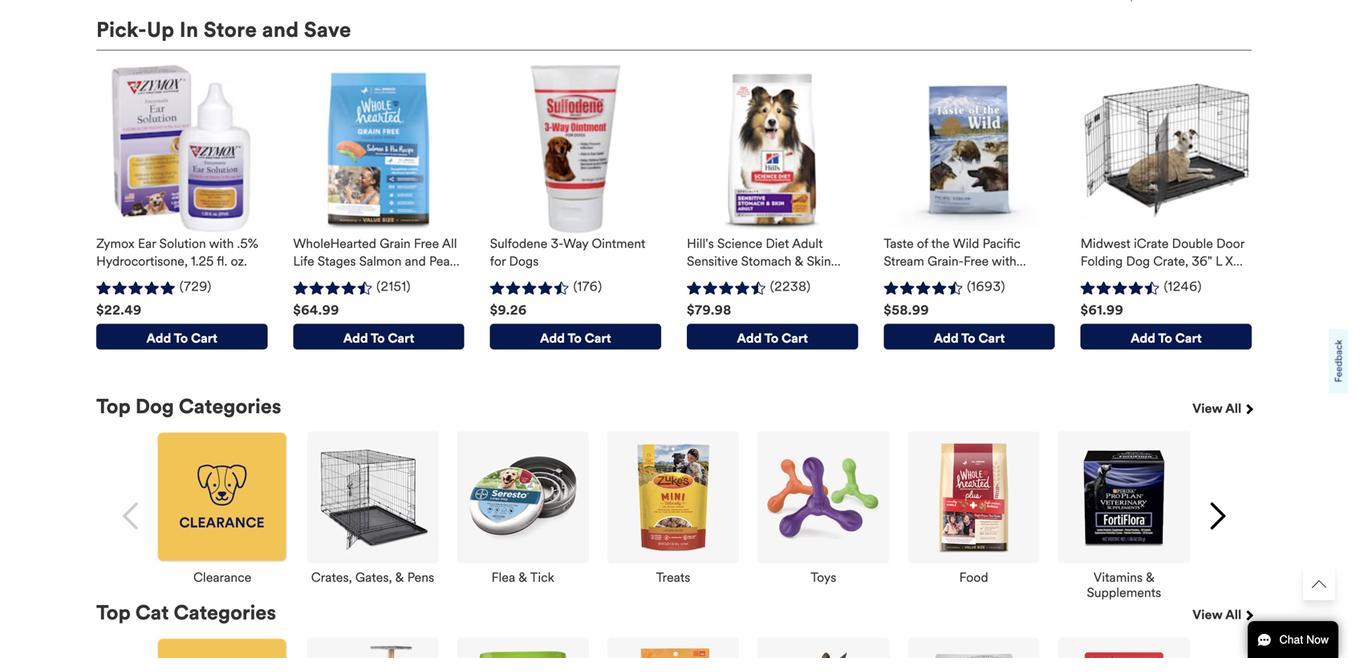 Task type: vqa. For each thing, say whether or not it's contained in the screenshot.
Pick-Up In Store and Save in the left of the page
yes



Task type: locate. For each thing, give the bounding box(es) containing it.
&
[[395, 569, 404, 585], [519, 569, 527, 585], [1146, 569, 1155, 585]]

3 cart from the left
[[585, 330, 611, 346]]

3 to from the left
[[568, 330, 582, 346]]

1 vertical spatial categories
[[174, 600, 276, 625]]

4 add to cart from the left
[[737, 330, 808, 346]]

dog crates image
[[307, 431, 439, 563]]

1 top from the top
[[96, 394, 131, 419]]

5 cart from the left
[[978, 330, 1005, 346]]

< button
[[109, 494, 153, 538]]

vitamins & supplements
[[1087, 569, 1161, 601]]

1 vertical spatial view
[[1193, 607, 1223, 623]]

toys link
[[811, 563, 836, 585]]

5 add from the left
[[934, 330, 959, 346]]

4 cart from the left
[[782, 330, 808, 346]]

3 add from the left
[[540, 330, 565, 346]]

add to cart
[[146, 330, 217, 346], [343, 330, 414, 346], [540, 330, 611, 346], [737, 330, 808, 346], [934, 330, 1005, 346], [1131, 330, 1202, 346]]

& for vitamins & supplements
[[1146, 569, 1155, 585]]

crates, gates, & pens link
[[311, 563, 434, 585]]

> button
[[1195, 494, 1239, 538]]

crates, gates, & pens
[[311, 569, 434, 585]]

1 all from the top
[[1225, 401, 1242, 417]]

1 add to cart button from the left
[[96, 324, 267, 350]]

pens
[[407, 569, 434, 585]]

& inside vitamins & supplements
[[1146, 569, 1155, 585]]

cart
[[191, 330, 217, 346], [388, 330, 414, 346], [585, 330, 611, 346], [782, 330, 808, 346], [978, 330, 1005, 346], [1175, 330, 1202, 346]]

clearance link
[[193, 563, 251, 585]]

2 top from the top
[[96, 600, 131, 625]]

0 vertical spatial categories
[[179, 394, 281, 419]]

2 cart from the left
[[388, 330, 414, 346]]

categories for top cat categories
[[174, 600, 276, 625]]

6 add from the left
[[1131, 330, 1156, 346]]

flea & tick
[[492, 569, 554, 585]]

view all
[[1193, 401, 1245, 417], [1193, 607, 1245, 623]]

1 vertical spatial view all link
[[1193, 601, 1252, 637]]

2 add from the left
[[343, 330, 368, 346]]

vitamins & supplements link
[[1058, 563, 1190, 601]]

tick
[[530, 569, 554, 585]]

2 & from the left
[[519, 569, 527, 585]]

to for second add to cart button from right
[[961, 330, 975, 346]]

1 view all link from the top
[[1193, 395, 1252, 431]]

2 view from the top
[[1193, 607, 1223, 623]]

add for second add to cart button from right
[[934, 330, 959, 346]]

pick-
[[96, 17, 147, 43]]

0 vertical spatial all
[[1225, 401, 1242, 417]]

& left pens
[[395, 569, 404, 585]]

flea & tick link
[[492, 563, 554, 585]]

3 add to cart button from the left
[[490, 324, 661, 350]]

supplements for dogs image
[[1058, 431, 1190, 563]]

1 vertical spatial all
[[1225, 607, 1242, 623]]

view
[[1193, 401, 1223, 417], [1193, 607, 1223, 623]]

add for sixth add to cart button from the left
[[1131, 330, 1156, 346]]

all
[[1225, 401, 1242, 417], [1225, 607, 1242, 623]]

& left tick
[[519, 569, 527, 585]]

top
[[96, 394, 131, 419], [96, 600, 131, 625]]

clearance
[[193, 569, 251, 585]]

4 to from the left
[[764, 330, 779, 346]]

0 vertical spatial top
[[96, 394, 131, 419]]

save
[[304, 17, 351, 43]]

view all link for top cat categories
[[1193, 601, 1252, 637]]

scroll to top image
[[1312, 577, 1326, 591]]

crates,
[[311, 569, 352, 585]]

3 & from the left
[[1146, 569, 1155, 585]]

view all link for top dog categories
[[1193, 395, 1252, 431]]

1 vertical spatial top
[[96, 600, 131, 625]]

flea
[[492, 569, 515, 585]]

1 view from the top
[[1193, 401, 1223, 417]]

add
[[146, 330, 171, 346], [343, 330, 368, 346], [540, 330, 565, 346], [737, 330, 762, 346], [934, 330, 959, 346], [1131, 330, 1156, 346]]

0 vertical spatial view all
[[1193, 401, 1245, 417]]

3 add to cart from the left
[[540, 330, 611, 346]]

1 view all from the top
[[1193, 401, 1245, 417]]

2 all from the top
[[1225, 607, 1242, 623]]

6 to from the left
[[1158, 330, 1172, 346]]

2 add to cart from the left
[[343, 330, 414, 346]]

1 horizontal spatial &
[[519, 569, 527, 585]]

add to cart for 3rd add to cart button from the right
[[737, 330, 808, 346]]

2 add to cart button from the left
[[293, 324, 464, 350]]

1 vertical spatial view all
[[1193, 607, 1245, 623]]

2 view all from the top
[[1193, 607, 1245, 623]]

0 horizontal spatial &
[[395, 569, 404, 585]]

toys
[[811, 569, 836, 585]]

to
[[174, 330, 188, 346], [371, 330, 385, 346], [568, 330, 582, 346], [764, 330, 779, 346], [961, 330, 975, 346], [1158, 330, 1172, 346]]

categories right 'dog'
[[179, 394, 281, 419]]

categories
[[179, 394, 281, 419], [174, 600, 276, 625]]

to for sixth add to cart button from the left
[[1158, 330, 1172, 346]]

to for 2nd add to cart button from the left
[[371, 330, 385, 346]]

1 add to cart from the left
[[146, 330, 217, 346]]

& right the vitamins
[[1146, 569, 1155, 585]]

2 horizontal spatial &
[[1146, 569, 1155, 585]]

food link
[[959, 563, 988, 585]]

1 add from the left
[[146, 330, 171, 346]]

0 vertical spatial view all link
[[1193, 395, 1252, 431]]

6 add to cart from the left
[[1131, 330, 1202, 346]]

2 to from the left
[[371, 330, 385, 346]]

2 view all link from the top
[[1193, 601, 1252, 637]]

add to cart button
[[96, 324, 267, 350], [293, 324, 464, 350], [490, 324, 661, 350], [687, 324, 858, 350], [884, 324, 1055, 350], [1081, 324, 1252, 350]]

4 add from the left
[[737, 330, 762, 346]]

add for 4th add to cart button from right
[[540, 330, 565, 346]]

top left 'dog'
[[96, 394, 131, 419]]

view all link
[[1193, 395, 1252, 431], [1193, 601, 1252, 637]]

1 cart from the left
[[191, 330, 217, 346]]

vitamins
[[1094, 569, 1143, 585]]

1 to from the left
[[174, 330, 188, 346]]

categories down clearance
[[174, 600, 276, 625]]

5 add to cart from the left
[[934, 330, 1005, 346]]

5 to from the left
[[961, 330, 975, 346]]

cat
[[135, 600, 169, 625]]

0 vertical spatial view
[[1193, 401, 1223, 417]]

top left cat
[[96, 600, 131, 625]]



Task type: describe. For each thing, give the bounding box(es) containing it.
treats link
[[656, 563, 690, 585]]

dog food image
[[908, 431, 1040, 563]]

top dog categories
[[96, 394, 281, 419]]

5 add to cart button from the left
[[884, 324, 1055, 350]]

dog supplies on clearance image
[[156, 431, 288, 563]]

up
[[147, 17, 174, 43]]

& for flea & tick
[[519, 569, 527, 585]]

in
[[180, 17, 198, 43]]

to for 3rd add to cart button from the right
[[764, 330, 779, 346]]

>
[[1213, 506, 1221, 526]]

styled arrow button link
[[1303, 568, 1335, 600]]

view for top cat categories
[[1193, 607, 1223, 623]]

all for top dog categories
[[1225, 401, 1242, 417]]

add to cart for sixth add to cart button from right
[[146, 330, 217, 346]]

dog flea and tick treatment image
[[457, 431, 589, 563]]

dog treats image
[[607, 431, 739, 563]]

food
[[959, 569, 988, 585]]

top for top cat categories
[[96, 600, 131, 625]]

add for 3rd add to cart button from the right
[[737, 330, 762, 346]]

all for top cat categories
[[1225, 607, 1242, 623]]

view for top dog categories
[[1193, 401, 1223, 417]]

categories for top dog categories
[[179, 394, 281, 419]]

store
[[204, 17, 257, 43]]

to for 4th add to cart button from right
[[568, 330, 582, 346]]

add to cart for 2nd add to cart button from the left
[[343, 330, 414, 346]]

<
[[127, 506, 135, 526]]

add to cart for second add to cart button from right
[[934, 330, 1005, 346]]

view all for top dog categories
[[1193, 401, 1245, 417]]

add for 2nd add to cart button from the left
[[343, 330, 368, 346]]

6 add to cart button from the left
[[1081, 324, 1252, 350]]

add to cart for 4th add to cart button from right
[[540, 330, 611, 346]]

dog
[[135, 394, 174, 419]]

dog toys image
[[758, 431, 889, 563]]

1 & from the left
[[395, 569, 404, 585]]

gates,
[[355, 569, 392, 585]]

pick-up in store and save
[[96, 17, 351, 43]]

and
[[262, 17, 299, 43]]

add to cart for sixth add to cart button from the left
[[1131, 330, 1202, 346]]

4 add to cart button from the left
[[687, 324, 858, 350]]

6 cart from the left
[[1175, 330, 1202, 346]]

add for sixth add to cart button from right
[[146, 330, 171, 346]]

to for sixth add to cart button from right
[[174, 330, 188, 346]]

top cat categories
[[96, 600, 276, 625]]

supplements
[[1087, 585, 1161, 601]]

top for top dog categories
[[96, 394, 131, 419]]

view all for top cat categories
[[1193, 607, 1245, 623]]

treats
[[656, 569, 690, 585]]



